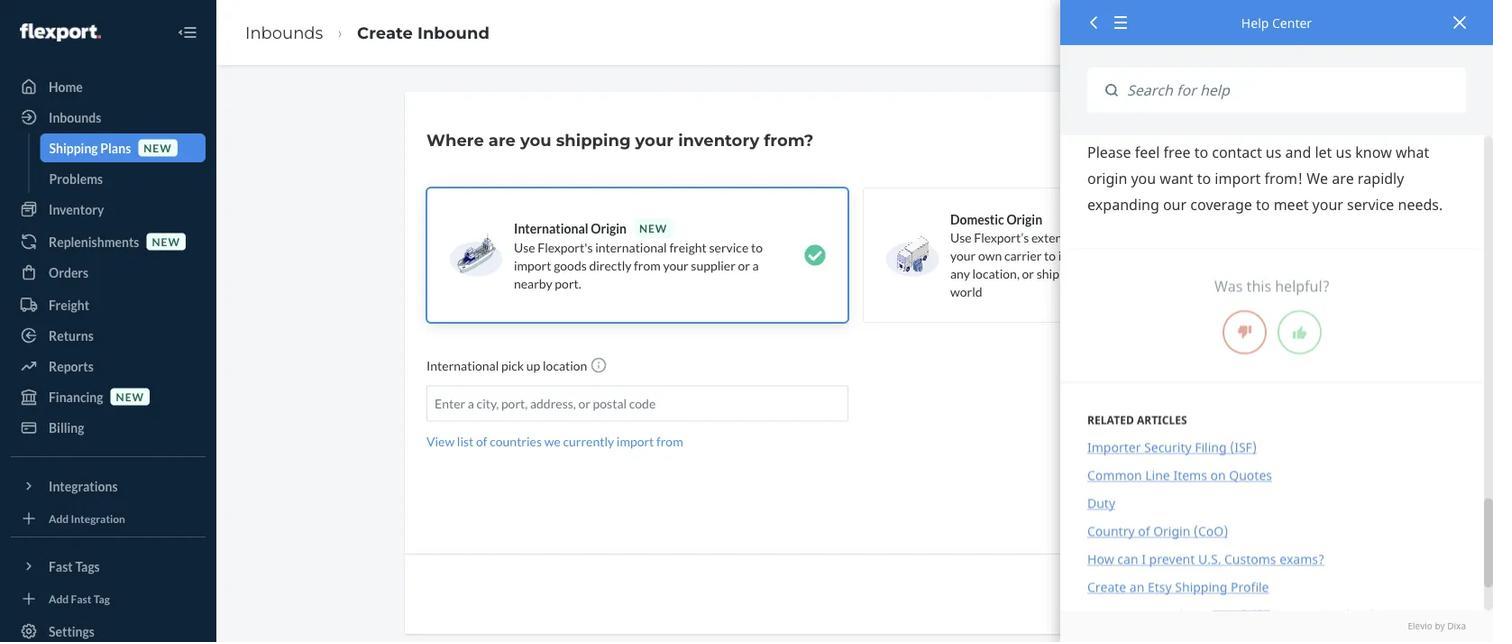 Task type: vqa. For each thing, say whether or not it's contained in the screenshot.
0
no



Task type: locate. For each thing, give the bounding box(es) containing it.
1 vertical spatial create
[[1088, 578, 1127, 595]]

1 vertical spatial import
[[617, 434, 654, 449]]

customs
[[1225, 550, 1277, 568]]

new for shipping plans
[[144, 141, 172, 154]]

to inside use flexport's international freight service to import goods directly from your supplier or a nearby port.
[[751, 240, 763, 255]]

0 vertical spatial how
[[1088, 550, 1115, 568]]

inventory
[[49, 202, 104, 217]]

elevio
[[1409, 620, 1433, 633]]

where are you shipping your inventory from?
[[427, 130, 814, 150]]

origin up flexport's
[[1007, 212, 1043, 227]]

inventory
[[679, 130, 760, 150]]

create left the inbound
[[357, 22, 413, 42]]

supplier
[[691, 258, 736, 273]]

fast left tag
[[71, 592, 92, 605]]

0 vertical spatial shipping
[[49, 140, 98, 156]]

add fast tag
[[49, 592, 110, 605]]

international right fulfill
[[1274, 606, 1351, 623]]

origin for international
[[591, 221, 627, 236]]

to for use flexport's international freight service to import goods directly from your supplier or a nearby port.
[[751, 240, 763, 255]]

domestic
[[951, 212, 1005, 227]]

1 vertical spatial how
[[1088, 606, 1115, 623]]

inbounds link
[[245, 22, 323, 42], [11, 103, 206, 132]]

0 horizontal spatial import
[[514, 258, 552, 273]]

1 add from the top
[[49, 512, 69, 525]]

of right country
[[1139, 522, 1151, 540]]

2 i from the top
[[1142, 606, 1147, 623]]

can
[[1118, 550, 1139, 568], [1118, 606, 1139, 623]]

add
[[49, 512, 69, 525], [49, 592, 69, 605]]

0 horizontal spatial inbounds link
[[11, 103, 206, 132]]

home
[[49, 79, 83, 94]]

international up enter
[[427, 358, 499, 373]]

duty
[[1088, 494, 1116, 512]]

import down code
[[617, 434, 654, 449]]

add for add integration
[[49, 512, 69, 525]]

0 horizontal spatial of
[[476, 434, 488, 449]]

own
[[979, 248, 1002, 263]]

1 can from the top
[[1118, 550, 1139, 568]]

i left prevent
[[1142, 550, 1147, 568]]

new up use flexport's international freight service to import goods directly from your supplier or a nearby port.
[[640, 221, 668, 235]]

from inside button
[[657, 434, 684, 449]]

1 horizontal spatial international
[[1274, 606, 1351, 623]]

0 horizontal spatial create
[[357, 22, 413, 42]]

use inside use flexport's international freight service to import goods directly from your supplier or a nearby port.
[[514, 240, 536, 255]]

0 vertical spatial inbounds link
[[245, 22, 323, 42]]

import for from
[[617, 434, 654, 449]]

can up an
[[1118, 550, 1139, 568]]

can down an
[[1118, 606, 1139, 623]]

2 horizontal spatial to
[[1226, 606, 1238, 623]]

a right supplier
[[753, 258, 759, 273]]

common line items on quotes
[[1088, 466, 1273, 484]]

are
[[489, 130, 516, 150]]

2 can from the top
[[1118, 606, 1139, 623]]

how
[[1088, 550, 1115, 568], [1088, 606, 1115, 623]]

country of origin (coo)
[[1088, 522, 1229, 540]]

add left "integration" at the bottom
[[49, 512, 69, 525]]

1 vertical spatial fast
[[71, 592, 92, 605]]

1 horizontal spatial to
[[1045, 248, 1056, 263]]

1 horizontal spatial inbounds link
[[245, 22, 323, 42]]

new up orders link
[[152, 235, 180, 248]]

security
[[1145, 439, 1192, 456]]

0 vertical spatial fast
[[49, 559, 73, 574]]

check circle image
[[805, 244, 826, 266]]

1 i from the top
[[1142, 550, 1147, 568]]

create left an
[[1088, 578, 1127, 595]]

of inside button
[[476, 434, 488, 449]]

international pick up location
[[427, 358, 590, 373]]

0 vertical spatial international
[[514, 221, 589, 236]]

shipping up flexport
[[1176, 578, 1228, 595]]

integration
[[71, 512, 125, 525]]

settings link
[[11, 617, 206, 642]]

fast inside dropdown button
[[49, 559, 73, 574]]

import up nearby
[[514, 258, 552, 273]]

us
[[1087, 230, 1103, 245]]

inbounds inside breadcrumbs navigation
[[245, 22, 323, 42]]

returns
[[49, 328, 94, 343]]

importer security filing (isf)
[[1088, 439, 1257, 456]]

new
[[144, 141, 172, 154], [640, 221, 668, 235], [152, 235, 180, 248], [116, 390, 144, 403]]

how down country
[[1088, 550, 1115, 568]]

fulfill
[[1242, 606, 1271, 623]]

you
[[521, 130, 552, 150]]

or left postal
[[579, 396, 591, 411]]

0 vertical spatial of
[[476, 434, 488, 449]]

0 horizontal spatial use
[[514, 240, 536, 255]]

ship
[[1037, 266, 1060, 281]]

0 vertical spatial add
[[49, 512, 69, 525]]

list
[[457, 434, 474, 449]]

anywhere
[[1128, 266, 1183, 281]]

tag
[[94, 592, 110, 605]]

1 vertical spatial inbounds
[[49, 110, 101, 125]]

your down trucking
[[1107, 248, 1132, 263]]

countries
[[490, 434, 542, 449]]

1 horizontal spatial use
[[951, 230, 972, 245]]

world
[[951, 284, 983, 299]]

0 vertical spatial i
[[1142, 550, 1147, 568]]

can for use
[[1118, 606, 1139, 623]]

how can i prevent u.s. customs exams?
[[1088, 550, 1325, 568]]

reports
[[49, 359, 94, 374]]

a inside use flexport's international freight service to import goods directly from your supplier or a nearby port.
[[753, 258, 759, 273]]

import inside use flexport's international freight service to import goods directly from your supplier or a nearby port.
[[514, 258, 552, 273]]

products
[[1135, 248, 1184, 263]]

1 horizontal spatial import
[[617, 434, 654, 449]]

0 horizontal spatial origin
[[591, 221, 627, 236]]

2 horizontal spatial origin
[[1154, 522, 1191, 540]]

use up nearby
[[514, 240, 536, 255]]

your down freight
[[663, 258, 689, 273]]

1 vertical spatial shipping
[[1176, 578, 1228, 595]]

shipping up the problems
[[49, 140, 98, 156]]

0 horizontal spatial a
[[468, 396, 474, 411]]

1 horizontal spatial create
[[1088, 578, 1127, 595]]

inbound
[[418, 22, 490, 42]]

i left the "use" in the bottom right of the page
[[1142, 606, 1147, 623]]

1 horizontal spatial of
[[1139, 522, 1151, 540]]

0 vertical spatial inbounds
[[245, 22, 323, 42]]

freight link
[[11, 290, 206, 319]]

1 vertical spatial add
[[49, 592, 69, 605]]

import inside button
[[617, 434, 654, 449]]

add fast tag link
[[11, 588, 206, 610]]

origin up directly
[[591, 221, 627, 236]]

from right "currently"
[[657, 434, 684, 449]]

1 vertical spatial a
[[468, 396, 474, 411]]

view
[[427, 434, 455, 449]]

or
[[1203, 230, 1215, 245], [738, 258, 751, 273], [1023, 266, 1035, 281], [579, 396, 591, 411]]

a left city,
[[468, 396, 474, 411]]

1 vertical spatial i
[[1142, 606, 1147, 623]]

2 add from the top
[[49, 592, 69, 605]]

use
[[951, 230, 972, 245], [514, 240, 536, 255]]

to
[[751, 240, 763, 255], [1045, 248, 1056, 263], [1226, 606, 1238, 623]]

or down 'service'
[[738, 258, 751, 273]]

create inbound
[[357, 22, 490, 42]]

origin
[[1007, 212, 1043, 227], [591, 221, 627, 236], [1154, 522, 1191, 540]]

fast tags button
[[11, 552, 206, 581]]

port.
[[555, 276, 582, 291]]

i
[[1142, 550, 1147, 568], [1142, 606, 1147, 623]]

fast left tags
[[49, 559, 73, 574]]

or inside use flexport's international freight service to import goods directly from your supplier or a nearby port.
[[738, 258, 751, 273]]

i for use
[[1142, 606, 1147, 623]]

1 horizontal spatial origin
[[1007, 212, 1043, 227]]

how left the "use" in the bottom right of the page
[[1088, 606, 1115, 623]]

how for how can i prevent u.s. customs exams?
[[1088, 550, 1115, 568]]

origin up prevent
[[1154, 522, 1191, 540]]

new down reports link on the left of the page
[[116, 390, 144, 403]]

international up directly
[[596, 240, 667, 255]]

or down carrier
[[1023, 266, 1035, 281]]

origin inside domestic origin use flexport's extensive us trucking network or your own carrier to inbound your products from any location, or ship parcel from anywhere in the world
[[1007, 212, 1043, 227]]

of right list
[[476, 434, 488, 449]]

1 how from the top
[[1088, 550, 1115, 568]]

1 vertical spatial can
[[1118, 606, 1139, 623]]

0 horizontal spatial inbounds
[[49, 110, 101, 125]]

create for create an etsy shipping profile
[[1088, 578, 1127, 595]]

international
[[514, 221, 589, 236], [427, 358, 499, 373]]

0 vertical spatial can
[[1118, 550, 1139, 568]]

0 horizontal spatial international
[[427, 358, 499, 373]]

create inside breadcrumbs navigation
[[357, 22, 413, 42]]

use down domestic at the top of the page
[[951, 230, 972, 245]]

goods
[[554, 258, 587, 273]]

from inside use flexport's international freight service to import goods directly from your supplier or a nearby port.
[[634, 258, 661, 273]]

your
[[636, 130, 674, 150], [951, 248, 976, 263], [1107, 248, 1132, 263], [663, 258, 689, 273]]

1 vertical spatial international
[[427, 358, 499, 373]]

billing link
[[11, 413, 206, 442]]

use flexport's international freight service to import goods directly from your supplier or a nearby port.
[[514, 240, 763, 291]]

international up flexport's
[[514, 221, 589, 236]]

0 vertical spatial create
[[357, 22, 413, 42]]

0 vertical spatial import
[[514, 258, 552, 273]]

add up settings
[[49, 592, 69, 605]]

0 vertical spatial a
[[753, 258, 759, 273]]

problems link
[[40, 164, 206, 193]]

next
[[1228, 587, 1256, 602]]

international for international pick up location
[[427, 358, 499, 373]]

related
[[1088, 413, 1135, 428]]

close navigation image
[[177, 22, 198, 43]]

1 horizontal spatial international
[[514, 221, 589, 236]]

1 horizontal spatial a
[[753, 258, 759, 273]]

new right plans
[[144, 141, 172, 154]]

from right directly
[[634, 258, 661, 273]]

to down the next
[[1226, 606, 1238, 623]]

to right 'service'
[[751, 240, 763, 255]]

line
[[1146, 466, 1171, 484]]

to up ship
[[1045, 248, 1056, 263]]

how for how can i use flexport to fulfill international orders?
[[1088, 606, 1115, 623]]

use
[[1150, 606, 1171, 623]]

0 horizontal spatial international
[[596, 240, 667, 255]]

freight
[[49, 297, 89, 313]]

directly
[[590, 258, 632, 273]]

2 how from the top
[[1088, 606, 1115, 623]]

1 horizontal spatial inbounds
[[245, 22, 323, 42]]

0 vertical spatial international
[[596, 240, 667, 255]]

orders link
[[11, 258, 206, 287]]

0 horizontal spatial to
[[751, 240, 763, 255]]

or right network
[[1203, 230, 1215, 245]]



Task type: describe. For each thing, give the bounding box(es) containing it.
profile
[[1231, 578, 1270, 595]]

can for prevent
[[1118, 550, 1139, 568]]

1 vertical spatial inbounds link
[[11, 103, 206, 132]]

your up any
[[951, 248, 976, 263]]

add for add fast tag
[[49, 592, 69, 605]]

quotes
[[1230, 466, 1273, 484]]

carrier
[[1005, 248, 1042, 263]]

related articles
[[1088, 413, 1188, 428]]

where
[[427, 130, 484, 150]]

shipping plans
[[49, 140, 131, 156]]

how can i use flexport to fulfill international orders?
[[1088, 606, 1400, 623]]

fast tags
[[49, 559, 100, 574]]

to for how can i use flexport to fulfill international orders?
[[1226, 606, 1238, 623]]

help
[[1242, 14, 1270, 31]]

your inside use flexport's international freight service to import goods directly from your supplier or a nearby port.
[[663, 258, 689, 273]]

address,
[[530, 396, 576, 411]]

the
[[1198, 266, 1216, 281]]

enter
[[435, 396, 466, 411]]

from right parcel on the top of page
[[1099, 266, 1126, 281]]

(isf)
[[1231, 439, 1257, 456]]

view list of countries we currently import from button
[[427, 433, 684, 451]]

1 vertical spatial international
[[1274, 606, 1351, 623]]

from?
[[764, 130, 814, 150]]

import for goods
[[514, 258, 552, 273]]

on
[[1211, 466, 1227, 484]]

new for international origin
[[640, 221, 668, 235]]

extensive
[[1032, 230, 1085, 245]]

1 horizontal spatial shipping
[[1176, 578, 1228, 595]]

postal
[[593, 396, 627, 411]]

to inside domestic origin use flexport's extensive us trucking network or your own carrier to inbound your products from any location, or ship parcel from anywhere in the world
[[1045, 248, 1056, 263]]

international for international origin
[[514, 221, 589, 236]]

trucking
[[1105, 230, 1151, 245]]

shipping
[[556, 130, 631, 150]]

we
[[545, 434, 561, 449]]

location
[[543, 358, 588, 373]]

enter a city, port, address, or postal code
[[435, 396, 656, 411]]

Search search field
[[1119, 68, 1467, 113]]

elevio by dixa
[[1409, 620, 1467, 633]]

country
[[1088, 522, 1135, 540]]

was
[[1215, 277, 1244, 296]]

flexport's
[[538, 240, 593, 255]]

inbounds inside inbounds link
[[49, 110, 101, 125]]

flexport logo image
[[20, 23, 101, 41]]

integrations button
[[11, 472, 206, 501]]

create for create inbound
[[357, 22, 413, 42]]

city,
[[477, 396, 499, 411]]

reports link
[[11, 352, 206, 381]]

create inbound link
[[357, 22, 490, 42]]

returns link
[[11, 321, 206, 350]]

currently
[[563, 434, 615, 449]]

add integration link
[[11, 508, 206, 530]]

code
[[630, 396, 656, 411]]

by
[[1436, 620, 1446, 633]]

new for replenishments
[[152, 235, 180, 248]]

common
[[1088, 466, 1143, 484]]

origin for domestic
[[1007, 212, 1043, 227]]

any
[[951, 266, 971, 281]]

from up the the
[[1186, 248, 1213, 263]]

international origin
[[514, 221, 627, 236]]

orders?
[[1354, 606, 1400, 623]]

an
[[1130, 578, 1145, 595]]

flexport
[[1174, 606, 1223, 623]]

add integration
[[49, 512, 125, 525]]

replenishments
[[49, 234, 139, 249]]

pick
[[502, 358, 524, 373]]

inbound
[[1059, 248, 1104, 263]]

breadcrumbs navigation
[[231, 6, 504, 59]]

integrations
[[49, 479, 118, 494]]

use inside domestic origin use flexport's extensive us trucking network or your own carrier to inbound your products from any location, or ship parcel from anywhere in the world
[[951, 230, 972, 245]]

view list of countries we currently import from
[[427, 434, 684, 449]]

network
[[1154, 230, 1201, 245]]

center
[[1273, 14, 1313, 31]]

billing
[[49, 420, 84, 435]]

domestic origin use flexport's extensive us trucking network or your own carrier to inbound your products from any location, or ship parcel from anywhere in the world
[[951, 212, 1216, 299]]

international inside use flexport's international freight service to import goods directly from your supplier or a nearby port.
[[596, 240, 667, 255]]

i for prevent
[[1142, 550, 1147, 568]]

importer
[[1088, 439, 1142, 456]]

settings
[[49, 624, 95, 639]]

orders
[[49, 265, 89, 280]]

problems
[[49, 171, 103, 186]]

your right the shipping
[[636, 130, 674, 150]]

location,
[[973, 266, 1020, 281]]

parcel
[[1062, 266, 1097, 281]]

helpful?
[[1276, 277, 1331, 296]]

(coo)
[[1194, 522, 1229, 540]]

0 horizontal spatial shipping
[[49, 140, 98, 156]]

prevent
[[1150, 550, 1196, 568]]

nearby
[[514, 276, 553, 291]]

tags
[[75, 559, 100, 574]]

port,
[[501, 396, 528, 411]]

flexport's
[[975, 230, 1030, 245]]

next button
[[1213, 576, 1271, 613]]

was this helpful?
[[1215, 277, 1331, 296]]

this
[[1247, 277, 1272, 296]]

in
[[1185, 266, 1196, 281]]

financing
[[49, 389, 103, 405]]

new for financing
[[116, 390, 144, 403]]

1 vertical spatial of
[[1139, 522, 1151, 540]]

freight
[[670, 240, 707, 255]]

create an etsy shipping profile
[[1088, 578, 1270, 595]]

u.s.
[[1199, 550, 1222, 568]]

up
[[527, 358, 541, 373]]



